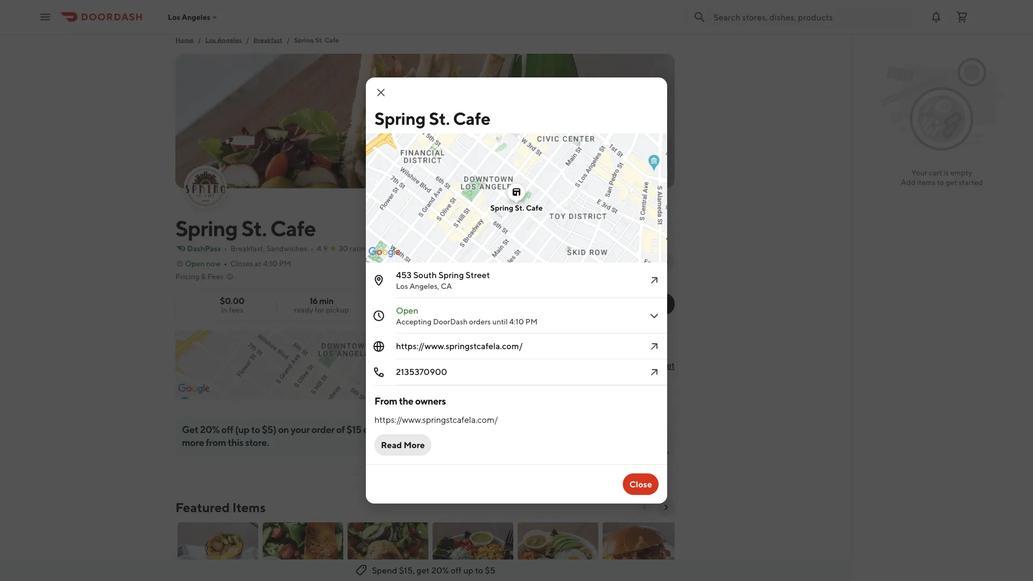 Task type: vqa. For each thing, say whether or not it's contained in the screenshot.
status
no



Task type: locate. For each thing, give the bounding box(es) containing it.
16 down pickup
[[640, 305, 647, 312]]

open up accepting
[[396, 305, 418, 316]]

0 vertical spatial pm
[[279, 259, 291, 268]]

1 vertical spatial street
[[651, 360, 675, 371]]

this
[[612, 346, 627, 357], [228, 436, 243, 448]]

1 vertical spatial los
[[205, 36, 216, 44]]

accepting
[[396, 317, 432, 326]]

now
[[206, 259, 221, 268]]

from the owners
[[375, 395, 446, 407]]

0 vertical spatial off
[[221, 424, 233, 435]]

1 horizontal spatial 453
[[581, 360, 597, 371]]

click item image for orders
[[648, 309, 661, 322]]

min inside pickup 16 min
[[648, 305, 659, 312]]

more
[[634, 257, 653, 266], [404, 440, 425, 450]]

$$
[[414, 244, 423, 253]]

order left at: on the bottom right
[[629, 346, 651, 357]]

min inside 16 min ready for pickup
[[319, 296, 334, 306]]

1 vertical spatial open
[[396, 305, 418, 316]]

/ right breakfast
[[287, 36, 290, 44]]

/ right home
[[198, 36, 201, 44]]

0 horizontal spatial /
[[198, 36, 201, 44]]

to left $5
[[475, 565, 483, 576]]

0 vertical spatial los
[[168, 13, 180, 21]]

20% up from
[[200, 424, 220, 435]]

1 click item image from the top
[[648, 274, 661, 287]]

pm down sandwiches
[[279, 259, 291, 268]]

0 horizontal spatial 16
[[310, 296, 318, 306]]

pricing
[[175, 272, 200, 281]]

pickup 16 min
[[638, 295, 662, 312]]

0 vertical spatial 4:10
[[263, 259, 278, 268]]

los left angeles,
[[396, 282, 408, 291]]

more right read
[[404, 440, 425, 450]]

min
[[319, 296, 334, 306], [648, 305, 659, 312], [598, 374, 610, 383]]

bacon egg & cheese image
[[603, 523, 683, 581]]

https://www.springstcafela.com/ down owners
[[375, 415, 498, 425]]

0 horizontal spatial order
[[311, 424, 334, 435]]

get
[[946, 178, 957, 187], [417, 565, 430, 576]]

•
[[224, 244, 227, 253], [310, 244, 314, 253], [376, 244, 379, 253], [407, 244, 411, 253], [224, 259, 227, 268]]

1 vertical spatial this
[[228, 436, 243, 448]]

owners
[[415, 395, 446, 407]]

0 horizontal spatial more
[[404, 440, 425, 450]]

1 horizontal spatial up
[[600, 346, 611, 357]]

angeles
[[182, 13, 210, 21], [217, 36, 242, 44]]

notification bell image
[[930, 10, 943, 23]]

up right pick on the bottom of page
[[600, 346, 611, 357]]

2 horizontal spatial los
[[396, 282, 408, 291]]

spring
[[294, 36, 314, 44], [375, 108, 426, 128], [490, 203, 513, 212], [490, 203, 513, 212], [175, 215, 238, 241], [439, 270, 464, 280], [623, 360, 649, 371]]

4.9
[[317, 244, 328, 253]]

map region
[[287, 124, 701, 400], [145, 291, 696, 429]]

1 horizontal spatial this
[[612, 346, 627, 357]]

0 vertical spatial angeles
[[182, 13, 210, 21]]

1 horizontal spatial 4:10
[[509, 317, 524, 326]]

453 down pick on the bottom of page
[[581, 360, 597, 371]]

get inside your cart is empty add items to get started
[[946, 178, 957, 187]]

1 vertical spatial south
[[598, 360, 622, 371]]

1 vertical spatial get
[[417, 565, 430, 576]]

• left "0.6"
[[376, 244, 379, 253]]

los
[[168, 13, 180, 21], [205, 36, 216, 44], [396, 282, 408, 291]]

pm right 'until'
[[525, 317, 538, 326]]

breakfast
[[254, 36, 282, 44]]

0 horizontal spatial south
[[413, 270, 437, 280]]

from
[[206, 436, 226, 448]]

1 vertical spatial order
[[311, 424, 334, 435]]

0 vertical spatial this
[[612, 346, 627, 357]]

los right home
[[205, 36, 216, 44]]

open up pricing & fees
[[185, 259, 205, 268]]

from
[[375, 395, 397, 407]]

south
[[413, 270, 437, 280], [598, 360, 622, 371]]

doordash
[[433, 317, 468, 326]]

street down at: on the bottom right
[[651, 360, 675, 371]]

street up open accepting doordash orders until 4:10 pm
[[466, 270, 490, 280]]

0 horizontal spatial off
[[221, 424, 233, 435]]

click item image down at: on the bottom right
[[648, 366, 661, 379]]

0 vertical spatial order
[[629, 346, 651, 357]]

get right $15,
[[417, 565, 430, 576]]

off left (up
[[221, 424, 233, 435]]

get 20% off (up to $5) on your order of $15 or more from this store.
[[182, 424, 372, 448]]

16 left pickup
[[310, 296, 318, 306]]

0 horizontal spatial min
[[319, 296, 334, 306]]

street
[[466, 270, 490, 280], [651, 360, 675, 371]]

0 horizontal spatial street
[[466, 270, 490, 280]]

cart
[[929, 168, 942, 177]]

0 horizontal spatial 4:10
[[263, 259, 278, 268]]

1 horizontal spatial /
[[246, 36, 249, 44]]

0.6 mi • $$
[[383, 244, 423, 253]]

open now
[[185, 259, 221, 268]]

powered by google image
[[369, 247, 400, 258], [178, 384, 210, 394]]

order inside pick up this order at: 453 south spring street 3 min
[[629, 346, 651, 357]]

pricing & fees
[[175, 272, 224, 281]]

0 horizontal spatial powered by google image
[[178, 384, 210, 394]]

1 vertical spatial 453
[[581, 360, 597, 371]]

get down is
[[946, 178, 957, 187]]

pm
[[279, 259, 291, 268], [525, 317, 538, 326]]

1 vertical spatial more
[[404, 440, 425, 450]]

south down pick on the bottom of page
[[598, 360, 622, 371]]

0 vertical spatial open
[[185, 259, 205, 268]]

this up "453 south spring street" link
[[612, 346, 627, 357]]

ca
[[441, 282, 452, 291]]

2 vertical spatial to
[[475, 565, 483, 576]]

los inside 453 south spring street los angeles, ca
[[396, 282, 408, 291]]

st.
[[315, 36, 323, 44], [429, 108, 450, 128], [515, 203, 524, 212], [515, 203, 524, 212], [241, 215, 267, 241]]

open
[[185, 259, 205, 268], [396, 305, 418, 316]]

your cart is empty add items to get started
[[901, 168, 983, 187]]

or
[[363, 424, 372, 435]]

2 horizontal spatial min
[[648, 305, 659, 312]]

close
[[629, 479, 652, 489]]

https://www.springstcafela.com/ down doordash
[[396, 341, 523, 351]]

1 vertical spatial pm
[[525, 317, 538, 326]]

0 vertical spatial south
[[413, 270, 437, 280]]

to up store.
[[251, 424, 260, 435]]

click item image
[[648, 274, 661, 287], [648, 309, 661, 322], [648, 366, 661, 379]]

1 horizontal spatial open
[[396, 305, 418, 316]]

info
[[654, 257, 668, 266]]

click item image for street
[[648, 274, 661, 287]]

pm inside open accepting doordash orders until 4:10 pm
[[525, 317, 538, 326]]

4:10
[[263, 259, 278, 268], [509, 317, 524, 326]]

0 vertical spatial click item image
[[648, 274, 661, 287]]

at:
[[653, 346, 663, 357]]

angeles left breakfast
[[217, 36, 242, 44]]

2 horizontal spatial /
[[287, 36, 290, 44]]

1 vertical spatial to
[[251, 424, 260, 435]]

2 vertical spatial click item image
[[648, 366, 661, 379]]

1 horizontal spatial order
[[629, 346, 651, 357]]

4:10 right at
[[263, 259, 278, 268]]

spring inside 453 south spring street los angeles, ca
[[439, 270, 464, 280]]

/ left breakfast link
[[246, 36, 249, 44]]

south up angeles,
[[413, 270, 437, 280]]

0 vertical spatial up
[[600, 346, 611, 357]]

los up home link
[[168, 13, 180, 21]]

min right 3
[[598, 374, 610, 383]]

453 up angeles,
[[396, 270, 412, 280]]

0 horizontal spatial to
[[251, 424, 260, 435]]

1 horizontal spatial south
[[598, 360, 622, 371]]

0 vertical spatial more
[[634, 257, 653, 266]]

1 vertical spatial 4:10
[[509, 317, 524, 326]]

0 vertical spatial powered by google image
[[369, 247, 400, 258]]

1 horizontal spatial to
[[475, 565, 483, 576]]

/
[[198, 36, 201, 44], [246, 36, 249, 44], [287, 36, 290, 44]]

0 horizontal spatial 453
[[396, 270, 412, 280]]

1 horizontal spatial street
[[651, 360, 675, 371]]

1 horizontal spatial min
[[598, 374, 610, 383]]

close button
[[623, 474, 659, 495]]

1 horizontal spatial 20%
[[431, 565, 449, 576]]

0 horizontal spatial angeles
[[182, 13, 210, 21]]

0 vertical spatial 453
[[396, 270, 412, 280]]

0 vertical spatial get
[[946, 178, 957, 187]]

cafe
[[325, 36, 339, 44], [453, 108, 491, 128], [526, 203, 543, 212], [526, 203, 543, 212], [270, 215, 316, 241]]

up left $5
[[463, 565, 474, 576]]

more left info on the top
[[634, 257, 653, 266]]

1 horizontal spatial los
[[205, 36, 216, 44]]

• right now
[[224, 259, 227, 268]]

0 horizontal spatial 20%
[[200, 424, 220, 435]]

map region containing spring st. cafe
[[287, 124, 701, 400]]

20%
[[200, 424, 220, 435], [431, 565, 449, 576]]

1 horizontal spatial get
[[946, 178, 957, 187]]

0 vertical spatial 20%
[[200, 424, 220, 435]]

off left $5
[[451, 565, 462, 576]]

1 vertical spatial angeles
[[217, 36, 242, 44]]

click item image down more info
[[648, 274, 661, 287]]

this down (up
[[228, 436, 243, 448]]

20% inside get 20% off (up to $5) on your order of $15 or more from this store.
[[200, 424, 220, 435]]

30 ratings •
[[339, 244, 379, 253]]

0 vertical spatial to
[[937, 178, 944, 187]]

off inside get 20% off (up to $5) on your order of $15 or more from this store.
[[221, 424, 233, 435]]

0 horizontal spatial open
[[185, 259, 205, 268]]

2 photos button
[[614, 165, 668, 182]]

0 horizontal spatial get
[[417, 565, 430, 576]]

0 horizontal spatial los
[[168, 13, 180, 21]]

min right the ready
[[319, 296, 334, 306]]

spring st. cafe image
[[175, 54, 675, 188], [185, 167, 226, 208]]

open inside open accepting doordash orders until 4:10 pm
[[396, 305, 418, 316]]

0 vertical spatial street
[[466, 270, 490, 280]]

16 inside pickup 16 min
[[640, 305, 647, 312]]

0 horizontal spatial this
[[228, 436, 243, 448]]

453
[[396, 270, 412, 280], [581, 360, 597, 371]]

2 horizontal spatial to
[[937, 178, 944, 187]]

2 vertical spatial los
[[396, 282, 408, 291]]

min down pickup
[[648, 305, 659, 312]]

1 horizontal spatial pm
[[525, 317, 538, 326]]

open for open now
[[185, 259, 205, 268]]

read more
[[381, 440, 425, 450]]

spring st. cafe
[[375, 108, 491, 128], [490, 203, 543, 212], [490, 203, 543, 212], [175, 215, 316, 241]]

to down cart
[[937, 178, 944, 187]]

breakfast, sandwiches
[[230, 244, 307, 253]]

click item image down pickup
[[648, 309, 661, 322]]

order inside get 20% off (up to $5) on your order of $15 or more from this store.
[[311, 424, 334, 435]]

order
[[629, 346, 651, 357], [311, 424, 334, 435]]

1 horizontal spatial 16
[[640, 305, 647, 312]]

spring st. cafe dialog
[[287, 77, 701, 504]]

None radio
[[625, 293, 675, 315]]

1 vertical spatial click item image
[[648, 309, 661, 322]]

in
[[221, 305, 227, 314]]

off
[[221, 424, 233, 435], [451, 565, 462, 576]]

order methods option group
[[570, 293, 675, 315]]

to inside your cart is empty add items to get started
[[937, 178, 944, 187]]

order left of
[[311, 424, 334, 435]]

• right 'mi'
[[407, 244, 411, 253]]

spring inside pick up this order at: 453 south spring street 3 min
[[623, 360, 649, 371]]

spend
[[372, 565, 397, 576]]

1 vertical spatial off
[[451, 565, 462, 576]]

20% right $15,
[[431, 565, 449, 576]]

1 horizontal spatial powered by google image
[[369, 247, 400, 258]]

2 click item image from the top
[[648, 309, 661, 322]]

mi
[[396, 244, 404, 253]]

1 vertical spatial up
[[463, 565, 474, 576]]

angeles up home
[[182, 13, 210, 21]]

this inside get 20% off (up to $5) on your order of $15 or more from this store.
[[228, 436, 243, 448]]

4:10 right 'until'
[[509, 317, 524, 326]]



Task type: describe. For each thing, give the bounding box(es) containing it.
more info button
[[617, 253, 675, 270]]

los angeles link
[[205, 34, 242, 45]]

of
[[336, 424, 345, 435]]

pickup
[[326, 305, 349, 314]]

2
[[632, 169, 636, 178]]

empty
[[951, 168, 972, 177]]

featured items
[[175, 500, 266, 515]]

on
[[278, 424, 289, 435]]

3 / from the left
[[287, 36, 290, 44]]

breakfast burrito image
[[178, 523, 258, 581]]

pick up this order at: 453 south spring street 3 min
[[581, 346, 675, 383]]

pan seared salmon plate image
[[263, 523, 343, 581]]

fees
[[207, 272, 224, 281]]

more inside spring st. cafe dialog
[[404, 440, 425, 450]]

started
[[959, 178, 983, 187]]

more
[[182, 436, 204, 448]]

3
[[592, 374, 596, 383]]

home link
[[175, 34, 194, 45]]

items
[[917, 178, 936, 187]]

dashpass
[[187, 244, 221, 253]]

read
[[381, 440, 402, 450]]

featured
[[175, 500, 230, 515]]

breakfast link
[[254, 34, 282, 45]]

until
[[492, 317, 508, 326]]

home
[[175, 36, 194, 44]]

ready
[[294, 305, 313, 314]]

open menu image
[[39, 10, 52, 23]]

south inside 453 south spring street los angeles, ca
[[413, 270, 437, 280]]

16 min ready for pickup
[[294, 296, 349, 314]]

1 / from the left
[[198, 36, 201, 44]]

• closes at 4:10 pm
[[224, 259, 291, 268]]

breakfast,
[[230, 244, 265, 253]]

chicken avocado salad image
[[433, 523, 513, 581]]

add
[[901, 178, 916, 187]]

los angeles button
[[168, 13, 219, 21]]

16 inside 16 min ready for pickup
[[310, 296, 318, 306]]

fees
[[229, 305, 243, 314]]

453 south spring street link
[[581, 360, 675, 371]]

get
[[182, 424, 198, 435]]

is
[[944, 168, 949, 177]]

store.
[[245, 436, 269, 448]]

los angeles
[[168, 13, 210, 21]]

closes
[[230, 259, 253, 268]]

to inside get 20% off (up to $5) on your order of $15 or more from this store.
[[251, 424, 260, 435]]

previous button of carousel image
[[640, 503, 649, 512]]

$0.00
[[220, 296, 244, 306]]

1 vertical spatial powered by google image
[[178, 384, 210, 394]]

1 horizontal spatial more
[[634, 257, 653, 266]]

photos
[[638, 169, 662, 178]]

home / los angeles / breakfast / spring st. cafe
[[175, 36, 339, 44]]

featured items heading
[[175, 499, 266, 516]]

$5)
[[262, 424, 276, 435]]

street inside 453 south spring street los angeles, ca
[[466, 270, 490, 280]]

pick
[[581, 346, 598, 357]]

1 horizontal spatial off
[[451, 565, 462, 576]]

1 horizontal spatial angeles
[[217, 36, 242, 44]]

next button of carousel image
[[662, 503, 671, 512]]

$5
[[485, 565, 496, 576]]

to for spend
[[475, 565, 483, 576]]

3 click item image from the top
[[648, 366, 661, 379]]

click item image
[[648, 340, 661, 353]]

the
[[399, 395, 413, 407]]

ratings
[[350, 244, 373, 253]]

spend $15, get 20% off up to $5
[[372, 565, 496, 576]]

your
[[912, 168, 927, 177]]

30
[[339, 244, 348, 253]]

for
[[315, 305, 324, 314]]

$0.00 in fees
[[220, 296, 244, 314]]

powered by google image inside spring st. cafe dialog
[[369, 247, 400, 258]]

open accepting doordash orders until 4:10 pm
[[396, 305, 538, 326]]

453 inside pick up this order at: 453 south spring street 3 min
[[581, 360, 597, 371]]

(up
[[235, 424, 250, 435]]

pricing & fees button
[[175, 271, 234, 282]]

delivery
[[583, 295, 612, 304]]

0 horizontal spatial pm
[[279, 259, 291, 268]]

1 vertical spatial https://www.springstcafela.com/
[[375, 415, 498, 425]]

open for open accepting doordash orders until 4:10 pm
[[396, 305, 418, 316]]

breakfast bowl image
[[518, 523, 598, 581]]

grilled chicken plate image
[[348, 523, 428, 581]]

street inside pick up this order at: 453 south spring street 3 min
[[651, 360, 675, 371]]

0 items, open order cart image
[[956, 10, 969, 23]]

to for your
[[937, 178, 944, 187]]

pickup
[[638, 295, 662, 304]]

453 inside 453 south spring street los angeles, ca
[[396, 270, 412, 280]]

0 vertical spatial https://www.springstcafela.com/
[[396, 341, 523, 351]]

orders
[[469, 317, 491, 326]]

Delivery radio
[[570, 293, 632, 315]]

453 south spring street los angeles, ca
[[396, 270, 490, 291]]

• left 4.9
[[310, 244, 314, 253]]

angeles,
[[410, 282, 439, 291]]

dashpass •
[[187, 244, 227, 253]]

none radio containing pickup
[[625, 293, 675, 315]]

• right dashpass
[[224, 244, 227, 253]]

$15
[[347, 424, 361, 435]]

at
[[255, 259, 261, 268]]

1 vertical spatial 20%
[[431, 565, 449, 576]]

0.6
[[383, 244, 394, 253]]

this inside pick up this order at: 453 south spring street 3 min
[[612, 346, 627, 357]]

more info
[[634, 257, 668, 266]]

your
[[291, 424, 310, 435]]

items
[[232, 500, 266, 515]]

0 horizontal spatial up
[[463, 565, 474, 576]]

close spring st. cafe image
[[375, 86, 387, 99]]

2 / from the left
[[246, 36, 249, 44]]

min inside pick up this order at: 453 south spring street 3 min
[[598, 374, 610, 383]]

4:10 inside open accepting doordash orders until 4:10 pm
[[509, 317, 524, 326]]

$15,
[[399, 565, 415, 576]]

read more button
[[375, 434, 431, 456]]

2135370900
[[396, 367, 447, 377]]

&
[[201, 272, 206, 281]]

sandwiches
[[266, 244, 307, 253]]

up inside pick up this order at: 453 south spring street 3 min
[[600, 346, 611, 357]]

south inside pick up this order at: 453 south spring street 3 min
[[598, 360, 622, 371]]

2 photos
[[632, 169, 662, 178]]



